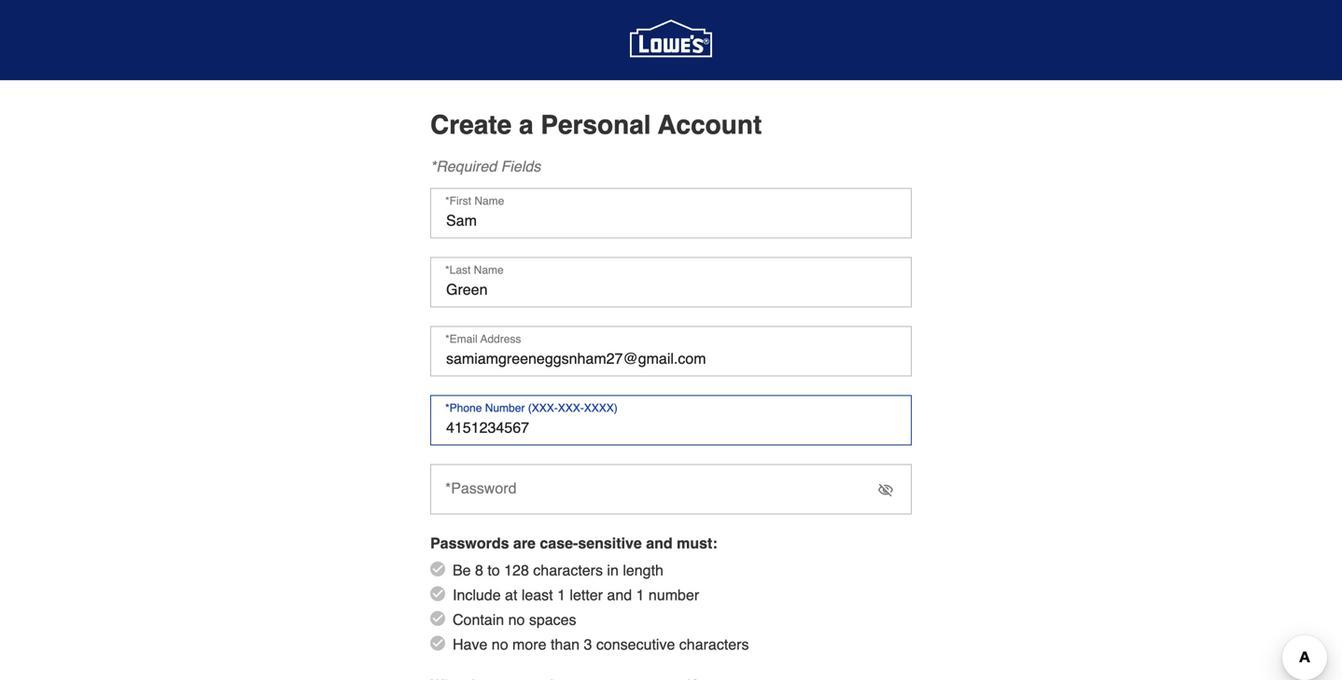 Task type: locate. For each thing, give the bounding box(es) containing it.
sensitive
[[578, 535, 642, 552]]

must:
[[677, 535, 718, 552]]

and
[[646, 535, 673, 552], [607, 587, 632, 604]]

1 horizontal spatial 1
[[637, 587, 645, 604]]

letter
[[570, 587, 603, 604]]

name right *last
[[474, 264, 504, 277]]

1 vertical spatial characters
[[680, 636, 749, 654]]

no down the at
[[509, 612, 525, 629]]

in
[[607, 562, 619, 579]]

name right *first on the top
[[475, 195, 505, 208]]

*required fields
[[431, 158, 541, 175]]

name
[[475, 195, 505, 208], [474, 264, 504, 277]]

no for have
[[492, 636, 509, 654]]

0 vertical spatial and
[[646, 535, 673, 552]]

passwords are case-sensitive and must:
[[431, 535, 718, 552]]

0 horizontal spatial characters
[[534, 562, 603, 579]]

0 vertical spatial name
[[475, 195, 505, 208]]

*Last Name text field
[[431, 257, 912, 308]]

(xxx-
[[528, 402, 558, 415]]

0 horizontal spatial 1
[[558, 587, 566, 604]]

include
[[453, 587, 501, 604]]

*phone number (xxx-xxx-xxxx)
[[445, 402, 618, 415]]

no down contain no spaces
[[492, 636, 509, 654]]

*email
[[445, 333, 478, 346]]

characters down number at bottom
[[680, 636, 749, 654]]

0 vertical spatial no
[[509, 612, 525, 629]]

1 vertical spatial no
[[492, 636, 509, 654]]

1 vertical spatial name
[[474, 264, 504, 277]]

*Phone Number (XXX-XXX-XXXX) text field
[[431, 395, 912, 446]]

spaces
[[529, 612, 577, 629]]

1
[[558, 587, 566, 604], [637, 587, 645, 604]]

1 right least
[[558, 587, 566, 604]]

and up length
[[646, 535, 673, 552]]

0 horizontal spatial and
[[607, 587, 632, 604]]

address
[[481, 333, 521, 346]]

1 down length
[[637, 587, 645, 604]]

account
[[658, 110, 762, 140]]

*First Name text field
[[431, 188, 912, 239]]

0 vertical spatial characters
[[534, 562, 603, 579]]

3
[[584, 636, 592, 654]]

1 vertical spatial and
[[607, 587, 632, 604]]

characters up 'include at least 1 letter and 1 number'
[[534, 562, 603, 579]]

and down in
[[607, 587, 632, 604]]

passwords
[[431, 535, 509, 552]]

characters
[[534, 562, 603, 579], [680, 636, 749, 654]]

no
[[509, 612, 525, 629], [492, 636, 509, 654]]



Task type: describe. For each thing, give the bounding box(es) containing it.
have
[[453, 636, 488, 654]]

consecutive
[[597, 636, 676, 654]]

*last
[[445, 264, 471, 277]]

length
[[623, 562, 664, 579]]

personal
[[541, 110, 651, 140]]

are
[[514, 535, 536, 552]]

xxx-
[[558, 402, 584, 415]]

*first
[[445, 195, 472, 208]]

xxxx)
[[584, 402, 618, 415]]

be 8 to 128 characters in length
[[453, 562, 664, 579]]

create
[[431, 110, 512, 140]]

8
[[475, 562, 484, 579]]

*Email Address text field
[[431, 326, 912, 377]]

be
[[453, 562, 471, 579]]

at
[[505, 587, 518, 604]]

than
[[551, 636, 580, 654]]

a
[[519, 110, 534, 140]]

case-
[[540, 535, 578, 552]]

*email address
[[445, 333, 521, 346]]

have no more than 3 consecutive characters
[[453, 636, 749, 654]]

128
[[504, 562, 529, 579]]

*Password password field
[[431, 465, 912, 515]]

1 1 from the left
[[558, 587, 566, 604]]

name for *first name
[[475, 195, 505, 208]]

contain
[[453, 612, 504, 629]]

no for contain
[[509, 612, 525, 629]]

to
[[488, 562, 500, 579]]

*phone
[[445, 402, 482, 415]]

name for *last name
[[474, 264, 504, 277]]

*required
[[431, 158, 497, 175]]

2 1 from the left
[[637, 587, 645, 604]]

lowe's home improvement logo image
[[630, 0, 713, 81]]

include at least 1 letter and 1 number
[[453, 587, 700, 604]]

*first name
[[445, 195, 505, 208]]

*last name
[[445, 264, 504, 277]]

1 horizontal spatial and
[[646, 535, 673, 552]]

least
[[522, 587, 553, 604]]

number
[[649, 587, 700, 604]]

fields
[[501, 158, 541, 175]]

more
[[513, 636, 547, 654]]

show password image
[[879, 483, 894, 498]]

number
[[485, 402, 525, 415]]

contain no spaces
[[453, 612, 577, 629]]

1 horizontal spatial characters
[[680, 636, 749, 654]]

*password
[[445, 480, 517, 497]]

create a personal account
[[431, 110, 762, 140]]



Task type: vqa. For each thing, say whether or not it's contained in the screenshot.
1st Delivery Scheduling in Checkout from the bottom of the page
no



